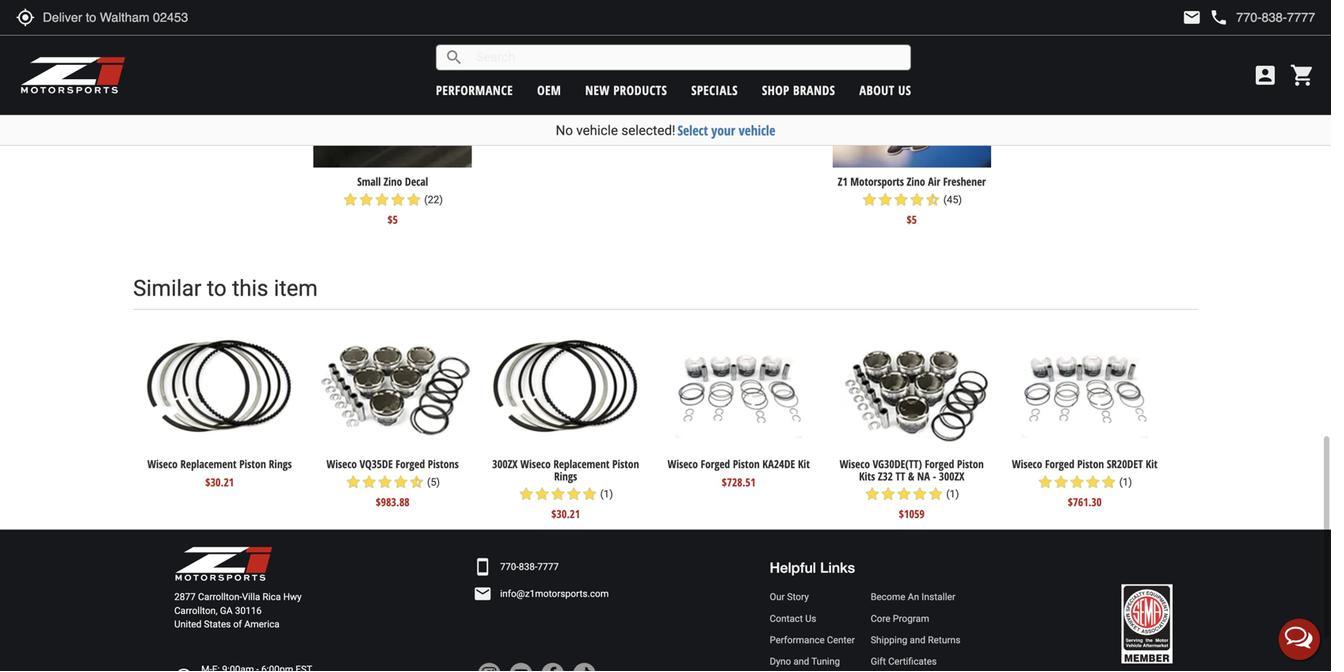 Task type: vqa. For each thing, say whether or not it's contained in the screenshot.
the Dyno
yes



Task type: describe. For each thing, give the bounding box(es) containing it.
item
[[274, 276, 318, 302]]

$5 inside small zino decal star star star star star (22) $5
[[388, 212, 398, 227]]

838-
[[519, 562, 537, 573]]

this
[[232, 276, 268, 302]]

shop
[[762, 82, 790, 99]]

returns
[[928, 635, 961, 646]]

tuning
[[811, 656, 840, 667]]

ka24de
[[763, 456, 795, 471]]

770-838-7777 link
[[500, 560, 559, 574]]

(5)
[[427, 476, 440, 488]]

gift
[[871, 656, 886, 667]]

selected!
[[621, 122, 676, 138]]

$1059
[[899, 507, 925, 522]]

wiseco inside 300zx wiseco replacement piston rings star star star star star (1) $30.21
[[520, 456, 551, 471]]

info@z1motorsports.com link
[[500, 587, 609, 601]]

piston for wiseco forged piston sr20det kit star star star star star (1) $761.30
[[1077, 456, 1104, 471]]

core program link
[[871, 612, 961, 626]]

select
[[678, 121, 708, 139]]

contact us link
[[770, 612, 855, 626]]

piston for wiseco forged piston ka24de kit $728.51
[[733, 456, 760, 471]]

pistons
[[428, 456, 459, 471]]

products
[[613, 82, 667, 99]]

z32
[[878, 469, 893, 484]]

300zx wiseco replacement piston rings star star star star star (1) $30.21
[[492, 456, 639, 522]]

performance center
[[770, 635, 855, 646]]

motorsports
[[850, 174, 904, 189]]

story
[[787, 592, 809, 603]]

$761.30
[[1068, 494, 1102, 509]]

about us link
[[859, 82, 911, 99]]

$5 inside z1 motorsports zino air freshener star star star star star_half (45) $5
[[907, 212, 917, 227]]

piston for wiseco replacement piston rings $30.21
[[239, 456, 266, 471]]

mail phone
[[1183, 8, 1229, 27]]

shipping and returns link
[[871, 634, 961, 647]]

states
[[204, 619, 231, 630]]

and for tuning
[[794, 656, 809, 667]]

contact
[[770, 613, 803, 624]]

star_half inside z1 motorsports zino air freshener star star star star star_half (45) $5
[[925, 192, 941, 208]]

shopping_cart
[[1290, 63, 1315, 88]]

replacement inside wiseco replacement piston rings $30.21
[[180, 456, 237, 471]]

no vehicle selected! select your vehicle
[[556, 121, 775, 139]]

(1) for 300zx wiseco replacement piston rings star star star star star (1) $30.21
[[600, 488, 613, 500]]

to
[[207, 276, 227, 302]]

forged inside wiseco forged piston sr20det kit star star star star star (1) $761.30
[[1045, 456, 1075, 471]]

tiktok link image
[[572, 662, 596, 671]]

770-
[[500, 562, 519, 573]]

30116
[[235, 605, 262, 616]]

become an installer
[[871, 592, 956, 603]]

helpful
[[770, 559, 816, 576]]

similar
[[133, 276, 201, 302]]

dyno and tuning
[[770, 656, 840, 667]]

performance
[[770, 635, 825, 646]]

&
[[908, 469, 915, 484]]

(45)
[[943, 194, 962, 206]]

rings inside 300zx wiseco replacement piston rings star star star star star (1) $30.21
[[554, 469, 577, 484]]

wiseco for wiseco forged piston ka24de kit $728.51
[[668, 456, 698, 471]]

small zino decal star star star star star (22) $5
[[342, 174, 443, 227]]

smartphone
[[473, 558, 492, 577]]

wiseco forged piston sr20det kit star star star star star (1) $761.30
[[1012, 456, 1158, 509]]

our
[[770, 592, 785, 603]]

star_half inside wiseco vq35de forged pistons star star star star star_half (5) $983.88
[[409, 474, 425, 490]]

2877 carrollton-villa rica hwy carrollton, ga 30116 united states of america
[[174, 592, 302, 630]]

shipping
[[871, 635, 908, 646]]

decal
[[405, 174, 428, 189]]

-
[[933, 469, 936, 484]]

300zx inside 300zx wiseco replacement piston rings star star star star star (1) $30.21
[[492, 456, 518, 471]]

brands
[[793, 82, 835, 99]]

installer
[[922, 592, 956, 603]]

performance
[[436, 82, 513, 99]]

our story link
[[770, 591, 855, 604]]

search
[[445, 48, 464, 67]]

forged inside wiseco vq35de forged pistons star star star star star_half (5) $983.88
[[396, 456, 425, 471]]

wiseco for wiseco replacement piston rings $30.21
[[147, 456, 178, 471]]

z1
[[838, 174, 848, 189]]

about us
[[859, 82, 911, 99]]

performance link
[[436, 82, 513, 99]]

$728.51
[[722, 475, 756, 490]]

and for returns
[[910, 635, 926, 646]]

specials
[[691, 82, 738, 99]]

oem
[[537, 82, 561, 99]]

wiseco for wiseco forged piston sr20det kit star star star star star (1) $761.30
[[1012, 456, 1042, 471]]



Task type: locate. For each thing, give the bounding box(es) containing it.
replacement
[[180, 456, 237, 471], [553, 456, 610, 471]]

new products
[[585, 82, 667, 99]]

300zx inside 'wiseco vg30de(tt) forged piston kits z32 tt & na - 300zx star star star star star (1) $1059'
[[939, 469, 965, 484]]

wiseco for wiseco vq35de forged pistons star star star star star_half (5) $983.88
[[327, 456, 357, 471]]

1 zino from the left
[[384, 174, 402, 189]]

4 forged from the left
[[1045, 456, 1075, 471]]

z1 company logo image
[[174, 546, 273, 583]]

wiseco inside wiseco replacement piston rings $30.21
[[147, 456, 178, 471]]

1 vertical spatial us
[[805, 613, 816, 624]]

1 horizontal spatial $30.21
[[551, 507, 580, 522]]

1 replacement from the left
[[180, 456, 237, 471]]

phone
[[1209, 8, 1229, 27]]

united
[[174, 619, 202, 630]]

1 horizontal spatial us
[[898, 82, 911, 99]]

wiseco for wiseco vg30de(tt) forged piston kits z32 tt & na - 300zx star star star star star (1) $1059
[[840, 456, 870, 471]]

0 horizontal spatial 300zx
[[492, 456, 518, 471]]

$30.21 inside wiseco replacement piston rings $30.21
[[205, 475, 234, 490]]

1 kit from the left
[[798, 456, 810, 471]]

1 $5 from the left
[[388, 212, 398, 227]]

dyno and tuning link
[[770, 655, 855, 669]]

(1)
[[1119, 476, 1132, 488], [600, 488, 613, 500], [946, 488, 959, 500]]

vehicle inside no vehicle selected! select your vehicle
[[576, 122, 618, 138]]

300zx right -
[[939, 469, 965, 484]]

1 horizontal spatial kit
[[1146, 456, 1158, 471]]

facebook link image
[[541, 662, 564, 671]]

(1) inside 300zx wiseco replacement piston rings star star star star star (1) $30.21
[[600, 488, 613, 500]]

kit right the sr20det
[[1146, 456, 1158, 471]]

wiseco inside wiseco forged piston sr20det kit star star star star star (1) $761.30
[[1012, 456, 1042, 471]]

na
[[917, 469, 930, 484]]

7777
[[537, 562, 559, 573]]

sema member logo image
[[1122, 584, 1173, 663]]

america
[[244, 619, 280, 630]]

1 horizontal spatial and
[[910, 635, 926, 646]]

(1) inside 'wiseco vg30de(tt) forged piston kits z32 tt & na - 300zx star star star star star (1) $1059'
[[946, 488, 959, 500]]

carrollton-
[[198, 592, 242, 603]]

piston inside 300zx wiseco replacement piston rings star star star star star (1) $30.21
[[612, 456, 639, 471]]

shipping and returns
[[871, 635, 961, 646]]

piston inside wiseco forged piston ka24de kit $728.51
[[733, 456, 760, 471]]

no
[[556, 122, 573, 138]]

1 horizontal spatial (1)
[[946, 488, 959, 500]]

$30.21 inside 300zx wiseco replacement piston rings star star star star star (1) $30.21
[[551, 507, 580, 522]]

specials link
[[691, 82, 738, 99]]

performance center link
[[770, 634, 855, 647]]

kit right ka24de
[[798, 456, 810, 471]]

kit inside wiseco forged piston sr20det kit star star star star star (1) $761.30
[[1146, 456, 1158, 471]]

z1 motorsports logo image
[[20, 55, 126, 95]]

us for contact us
[[805, 613, 816, 624]]

us right about
[[898, 82, 911, 99]]

wiseco inside wiseco vq35de forged pistons star star star star star_half (5) $983.88
[[327, 456, 357, 471]]

1 forged from the left
[[396, 456, 425, 471]]

wiseco inside 'wiseco vg30de(tt) forged piston kits z32 tt & na - 300zx star star star star star (1) $1059'
[[840, 456, 870, 471]]

forged up the $728.51
[[701, 456, 730, 471]]

carrollton,
[[174, 605, 218, 616]]

0 vertical spatial $30.21
[[205, 475, 234, 490]]

1 horizontal spatial 300zx
[[939, 469, 965, 484]]

0 vertical spatial and
[[910, 635, 926, 646]]

our story
[[770, 592, 809, 603]]

star_half left (5) at the left of the page
[[409, 474, 425, 490]]

piston inside wiseco forged piston sr20det kit star star star star star (1) $761.30
[[1077, 456, 1104, 471]]

dyno
[[770, 656, 791, 667]]

become an installer link
[[871, 591, 961, 604]]

wiseco replacement piston rings $30.21
[[147, 456, 292, 490]]

replacement inside 300zx wiseco replacement piston rings star star star star star (1) $30.21
[[553, 456, 610, 471]]

(22)
[[424, 194, 443, 206]]

rings
[[269, 456, 292, 471], [554, 469, 577, 484]]

0 vertical spatial star_half
[[925, 192, 941, 208]]

0 horizontal spatial star_half
[[409, 474, 425, 490]]

helpful links
[[770, 559, 855, 576]]

tt
[[896, 469, 905, 484]]

center
[[827, 635, 855, 646]]

zino inside small zino decal star star star star star (22) $5
[[384, 174, 402, 189]]

1 horizontal spatial star_half
[[925, 192, 941, 208]]

phone link
[[1209, 8, 1315, 27]]

piston
[[239, 456, 266, 471], [612, 456, 639, 471], [733, 456, 760, 471], [957, 456, 984, 471], [1077, 456, 1104, 471]]

1 horizontal spatial replacement
[[553, 456, 610, 471]]

mail link
[[1183, 8, 1202, 27]]

wiseco
[[147, 456, 178, 471], [327, 456, 357, 471], [520, 456, 551, 471], [668, 456, 698, 471], [840, 456, 870, 471], [1012, 456, 1042, 471]]

0 horizontal spatial us
[[805, 613, 816, 624]]

forged inside 'wiseco vg30de(tt) forged piston kits z32 tt & na - 300zx star star star star star (1) $1059'
[[925, 456, 954, 471]]

2 $5 from the left
[[907, 212, 917, 227]]

smartphone 770-838-7777
[[473, 558, 559, 577]]

5 wiseco from the left
[[840, 456, 870, 471]]

gift certificates link
[[871, 655, 961, 669]]

0 vertical spatial us
[[898, 82, 911, 99]]

0 horizontal spatial replacement
[[180, 456, 237, 471]]

small
[[357, 174, 381, 189]]

$5
[[388, 212, 398, 227], [907, 212, 917, 227]]

us for about us
[[898, 82, 911, 99]]

0 horizontal spatial kit
[[798, 456, 810, 471]]

0 horizontal spatial (1)
[[600, 488, 613, 500]]

0 horizontal spatial rings
[[269, 456, 292, 471]]

$983.88
[[376, 494, 410, 509]]

vq35de
[[360, 456, 393, 471]]

4 wiseco from the left
[[668, 456, 698, 471]]

select your vehicle link
[[678, 121, 775, 139]]

2 kit from the left
[[1146, 456, 1158, 471]]

0 horizontal spatial $5
[[388, 212, 398, 227]]

and inside "link"
[[794, 656, 809, 667]]

an
[[908, 592, 919, 603]]

1 horizontal spatial vehicle
[[739, 121, 775, 139]]

2 replacement from the left
[[553, 456, 610, 471]]

star_half down air
[[925, 192, 941, 208]]

(1) inside wiseco forged piston sr20det kit star star star star star (1) $761.30
[[1119, 476, 1132, 488]]

gift certificates
[[871, 656, 937, 667]]

info@z1motorsports.com
[[500, 588, 609, 600]]

zino inside z1 motorsports zino air freshener star star star star star_half (45) $5
[[907, 174, 925, 189]]

my_location
[[16, 8, 35, 27]]

(1) for wiseco forged piston sr20det kit star star star star star (1) $761.30
[[1119, 476, 1132, 488]]

and right dyno
[[794, 656, 809, 667]]

1 vertical spatial star_half
[[409, 474, 425, 490]]

zino left air
[[907, 174, 925, 189]]

1 horizontal spatial $5
[[907, 212, 917, 227]]

hwy
[[283, 592, 302, 603]]

5 piston from the left
[[1077, 456, 1104, 471]]

account_box
[[1253, 63, 1278, 88]]

300zx right pistons
[[492, 456, 518, 471]]

1 horizontal spatial zino
[[907, 174, 925, 189]]

1 vertical spatial and
[[794, 656, 809, 667]]

Search search field
[[464, 45, 911, 70]]

0 horizontal spatial $30.21
[[205, 475, 234, 490]]

shopping_cart link
[[1286, 63, 1315, 88]]

2 forged from the left
[[701, 456, 730, 471]]

oem link
[[537, 82, 561, 99]]

kit for $728.51
[[798, 456, 810, 471]]

contact us
[[770, 613, 816, 624]]

2 horizontal spatial (1)
[[1119, 476, 1132, 488]]

kit for star
[[1146, 456, 1158, 471]]

rings inside wiseco replacement piston rings $30.21
[[269, 456, 292, 471]]

email
[[473, 585, 492, 604]]

piston inside wiseco replacement piston rings $30.21
[[239, 456, 266, 471]]

3 piston from the left
[[733, 456, 760, 471]]

shop brands link
[[762, 82, 835, 99]]

ga
[[220, 605, 233, 616]]

6 wiseco from the left
[[1012, 456, 1042, 471]]

3 forged from the left
[[925, 456, 954, 471]]

core
[[871, 613, 891, 624]]

and down core program link
[[910, 635, 926, 646]]

kit inside wiseco forged piston ka24de kit $728.51
[[798, 456, 810, 471]]

us
[[898, 82, 911, 99], [805, 613, 816, 624]]

freshener
[[943, 174, 986, 189]]

2 piston from the left
[[612, 456, 639, 471]]

forged right &
[[925, 456, 954, 471]]

zino left decal
[[384, 174, 402, 189]]

forged left pistons
[[396, 456, 425, 471]]

vehicle
[[739, 121, 775, 139], [576, 122, 618, 138]]

2 zino from the left
[[907, 174, 925, 189]]

villa
[[242, 592, 260, 603]]

instagram link image
[[477, 662, 501, 671]]

similar to this item
[[133, 276, 318, 302]]

z1 motorsports zino air freshener star star star star star_half (45) $5
[[838, 174, 986, 227]]

2877
[[174, 592, 196, 603]]

rica
[[263, 592, 281, 603]]

3 wiseco from the left
[[520, 456, 551, 471]]

email info@z1motorsports.com
[[473, 585, 609, 604]]

star_half
[[925, 192, 941, 208], [409, 474, 425, 490]]

300zx
[[492, 456, 518, 471], [939, 469, 965, 484]]

wiseco inside wiseco forged piston ka24de kit $728.51
[[668, 456, 698, 471]]

new
[[585, 82, 610, 99]]

vehicle right no
[[576, 122, 618, 138]]

forged inside wiseco forged piston ka24de kit $728.51
[[701, 456, 730, 471]]

youtube link image
[[509, 662, 533, 671]]

us down our story link
[[805, 613, 816, 624]]

1 wiseco from the left
[[147, 456, 178, 471]]

links
[[820, 559, 855, 576]]

shop brands
[[762, 82, 835, 99]]

core program
[[871, 613, 929, 624]]

4 piston from the left
[[957, 456, 984, 471]]

star
[[342, 192, 358, 208], [358, 192, 374, 208], [374, 192, 390, 208], [390, 192, 406, 208], [406, 192, 422, 208], [862, 192, 878, 208], [878, 192, 893, 208], [893, 192, 909, 208], [909, 192, 925, 208], [345, 474, 361, 490], [361, 474, 377, 490], [377, 474, 393, 490], [393, 474, 409, 490], [1038, 474, 1053, 490], [1053, 474, 1069, 490], [1069, 474, 1085, 490], [1085, 474, 1101, 490], [1101, 474, 1117, 490], [518, 486, 534, 502], [534, 486, 550, 502], [550, 486, 566, 502], [566, 486, 582, 502], [582, 486, 598, 502], [865, 486, 880, 502], [880, 486, 896, 502], [896, 486, 912, 502], [912, 486, 928, 502], [928, 486, 944, 502]]

vg30de(tt)
[[873, 456, 922, 471]]

vehicle right your
[[739, 121, 775, 139]]

1 piston from the left
[[239, 456, 266, 471]]

2 wiseco from the left
[[327, 456, 357, 471]]

wiseco vg30de(tt) forged piston kits z32 tt & na - 300zx star star star star star (1) $1059
[[840, 456, 984, 522]]

wiseco vq35de forged pistons star star star star star_half (5) $983.88
[[327, 456, 459, 509]]

piston inside 'wiseco vg30de(tt) forged piston kits z32 tt & na - 300zx star star star star star (1) $1059'
[[957, 456, 984, 471]]

your
[[711, 121, 735, 139]]

0 horizontal spatial vehicle
[[576, 122, 618, 138]]

0 horizontal spatial zino
[[384, 174, 402, 189]]

1 horizontal spatial rings
[[554, 469, 577, 484]]

1 vertical spatial $30.21
[[551, 507, 580, 522]]

forged up $761.30
[[1045, 456, 1075, 471]]

0 horizontal spatial and
[[794, 656, 809, 667]]

kit
[[798, 456, 810, 471], [1146, 456, 1158, 471]]



